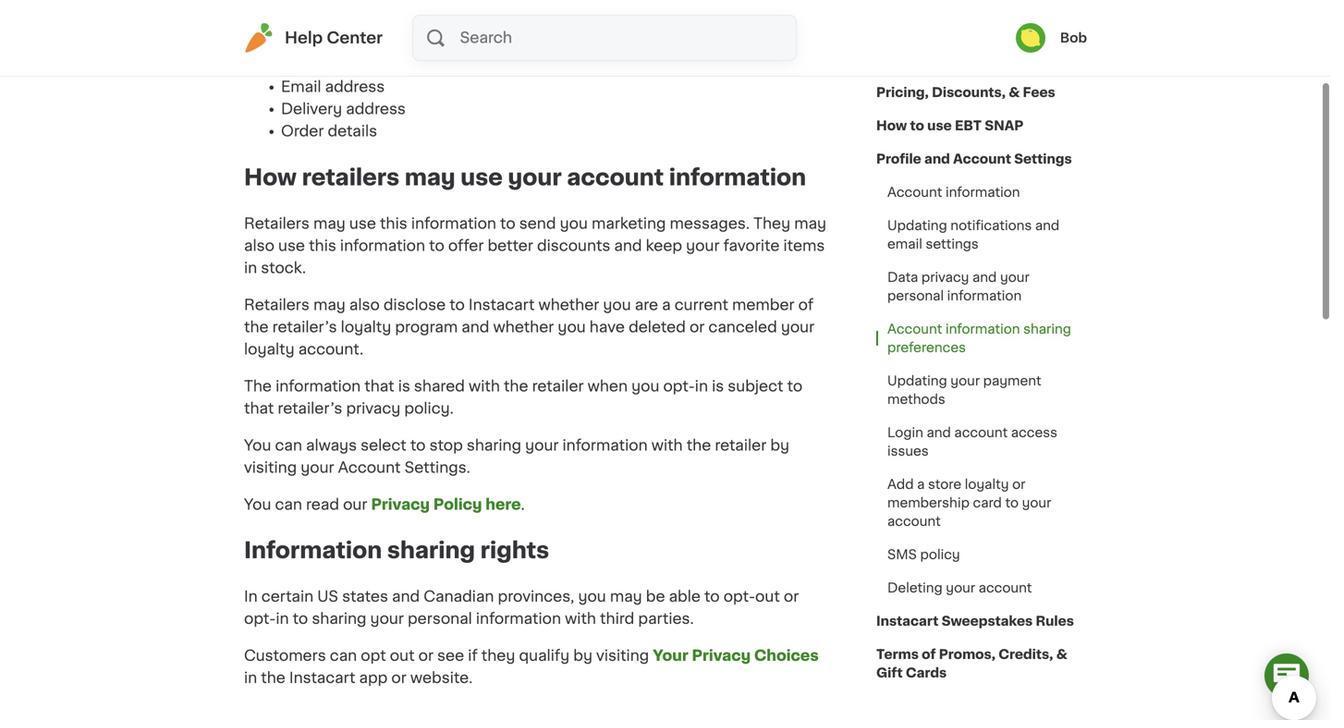 Task type: vqa. For each thing, say whether or not it's contained in the screenshot.
Or inside Retailers May Also Disclose To Instacart Whether You Are A Current Member Of The Retailer'S Loyalty Program And Whether You Have Deleted Or Canceled Your Loyalty Account.
yes



Task type: describe. For each thing, give the bounding box(es) containing it.
may down retailers
[[313, 216, 346, 231]]

use up stock.
[[278, 238, 305, 253]]

items
[[784, 238, 825, 253]]

rights
[[481, 540, 550, 562]]

to down certain
[[293, 612, 308, 627]]

marketing
[[592, 216, 666, 231]]

sms policy
[[888, 548, 961, 561]]

to inside you can always select to stop sharing your information with the retailer by visiting your account settings.
[[410, 438, 426, 453]]

and inside the retailers may also disclose to instacart whether you are a current member of the retailer's loyalty program and whether you have deleted or canceled your loyalty account.
[[462, 320, 490, 335]]

use down retailers
[[349, 216, 376, 231]]

help center
[[285, 30, 383, 46]]

your inside in certain us states and canadian provinces, you may be able to opt-out or opt-in to sharing your personal information with third parties.
[[370, 612, 404, 627]]

add a store loyalty or membership card to your account
[[888, 478, 1052, 528]]

information inside account information sharing preferences
[[946, 323, 1021, 336]]

instacart inside the retailers may also disclose to instacart whether you are a current member of the retailer's loyalty program and whether you have deleted or canceled your loyalty account.
[[469, 298, 535, 312]]

account inside login and account access issues
[[955, 426, 1008, 439]]

can for opt
[[330, 649, 357, 664]]

fees
[[1023, 86, 1056, 99]]

0 horizontal spatial this
[[309, 238, 337, 253]]

sweepstakes
[[942, 615, 1033, 628]]

updating for methods
[[888, 375, 948, 388]]

deleted
[[629, 320, 686, 335]]

you left have
[[558, 320, 586, 335]]

deleting your account
[[888, 582, 1033, 595]]

access
[[1012, 426, 1058, 439]]

how to use ebt snap
[[877, 119, 1024, 132]]

data privacy and your personal information
[[888, 271, 1030, 302]]

discounts,
[[932, 86, 1006, 99]]

you for you can read our privacy policy here .
[[244, 497, 271, 512]]

your inside retailers may use this information to send you marketing messages. they may also use this information to offer better discounts and keep your favorite items in stock.
[[686, 238, 720, 253]]

account inside you can always select to stop sharing your information with the retailer by visiting your account settings.
[[338, 460, 401, 475]]

stock.
[[261, 261, 306, 275]]

may up offer
[[405, 166, 456, 189]]

to inside the add a store loyalty or membership card to your account
[[1006, 497, 1019, 510]]

1 vertical spatial opt-
[[724, 590, 756, 605]]

you for provinces,
[[578, 590, 606, 605]]

you for you can always select to stop sharing your information with the retailer by visiting your account settings.
[[244, 438, 271, 453]]

have
[[590, 320, 625, 335]]

third
[[600, 612, 635, 627]]

account information link
[[877, 176, 1032, 209]]

shared
[[414, 379, 465, 394]]

program
[[395, 320, 458, 335]]

account up marketing
[[567, 166, 664, 189]]

offer
[[448, 238, 484, 253]]

you for whether
[[603, 298, 631, 312]]

1 vertical spatial address
[[346, 102, 406, 117]]

and inside retailers may use this information to send you marketing messages. they may also use this information to offer better discounts and keep your favorite items in stock.
[[614, 238, 642, 253]]

you inside the information that is shared with the retailer when you opt-in is subject to that retailer's privacy policy.
[[632, 379, 660, 394]]

are
[[635, 298, 659, 312]]

privacy policy here link
[[371, 497, 521, 512]]

with inside you can always select to stop sharing your information with the retailer by visiting your account settings.
[[652, 438, 683, 453]]

payment
[[984, 375, 1042, 388]]

your down always
[[301, 460, 334, 475]]

out inside in certain us states and canadian provinces, you may be able to opt-out or opt-in to sharing your personal information with third parties.
[[756, 590, 780, 605]]

and inside data privacy and your personal information
[[973, 271, 997, 284]]

account information
[[888, 186, 1021, 199]]

qualify
[[519, 649, 570, 664]]

customers can opt out or see if they qualify by visiting your privacy choices in the instacart app or website.
[[244, 649, 819, 686]]

Search search field
[[458, 16, 796, 60]]

how retailers may use your account information
[[244, 166, 807, 189]]

retailers for use
[[244, 216, 310, 231]]

information up notifications
[[946, 186, 1021, 199]]

a inside the retailers may also disclose to instacart whether you are a current member of the retailer's loyalty program and whether you have deleted or canceled your loyalty account.
[[662, 298, 671, 312]]

discounts
[[537, 238, 611, 253]]

ebt
[[955, 119, 982, 132]]

account inside the add a store loyalty or membership card to your account
[[888, 515, 941, 528]]

canceled
[[709, 320, 778, 335]]

in inside the information that is shared with the retailer when you opt-in is subject to that retailer's privacy policy.
[[695, 379, 708, 394]]

you for send
[[560, 216, 588, 231]]

0 vertical spatial address
[[325, 80, 385, 94]]

by inside customers can opt out or see if they qualify by visiting your privacy choices in the instacart app or website.
[[574, 649, 593, 664]]

sms policy link
[[877, 538, 972, 572]]

out inside customers can opt out or see if they qualify by visiting your privacy choices in the instacart app or website.
[[390, 649, 415, 664]]

the inside customers can opt out or see if they qualify by visiting your privacy choices in the instacart app or website.
[[261, 671, 286, 686]]

instacart sweepstakes rules
[[877, 615, 1075, 628]]

retailers for the
[[244, 298, 310, 312]]

instacart inside customers can opt out or see if they qualify by visiting your privacy choices in the instacart app or website.
[[289, 671, 356, 686]]

account down ebt
[[954, 153, 1012, 166]]

visiting inside you can always select to stop sharing your information with the retailer by visiting your account settings.
[[244, 460, 297, 475]]

membership
[[888, 497, 970, 510]]

to inside the retailers may also disclose to instacart whether you are a current member of the retailer's loyalty program and whether you have deleted or canceled your loyalty account.
[[450, 298, 465, 312]]

user avatar image
[[1016, 23, 1046, 53]]

2 vertical spatial opt-
[[244, 612, 276, 627]]

updating notifications and email settings link
[[877, 209, 1088, 261]]

issues
[[888, 445, 929, 458]]

always
[[306, 438, 357, 453]]

your inside data privacy and your personal information
[[1001, 271, 1030, 284]]

pricing, discounts, & fees link
[[877, 76, 1056, 109]]

& inside the terms of promos, credits, & gift cards
[[1057, 648, 1068, 661]]

0 vertical spatial this
[[380, 216, 408, 231]]

information up disclose
[[340, 238, 425, 253]]

bob link
[[1016, 23, 1088, 53]]

see
[[438, 649, 464, 664]]

read
[[306, 497, 339, 512]]

visiting inside customers can opt out or see if they qualify by visiting your privacy choices in the instacart app or website.
[[597, 649, 649, 664]]

deleting
[[888, 582, 943, 595]]

updating your payment methods
[[888, 375, 1042, 406]]

in
[[244, 590, 258, 605]]

customers
[[244, 649, 326, 664]]

add
[[888, 478, 914, 491]]

and inside login and account access issues
[[927, 426, 952, 439]]

sharing down privacy policy here link
[[387, 540, 475, 562]]

also inside the retailers may also disclose to instacart whether you are a current member of the retailer's loyalty program and whether you have deleted or canceled your loyalty account.
[[349, 298, 380, 312]]

settings
[[926, 238, 979, 251]]

updating notifications and email settings
[[888, 219, 1060, 251]]

how for how retailers may use your account information
[[244, 166, 297, 189]]

you can always select to stop sharing your information with the retailer by visiting your account settings.
[[244, 438, 790, 475]]

able
[[669, 590, 701, 605]]

order
[[281, 124, 324, 139]]

information sharing rights
[[244, 540, 550, 562]]

in inside in certain us states and canadian provinces, you may be able to opt-out or opt-in to sharing your personal information with third parties.
[[276, 612, 289, 627]]

data privacy and your personal information link
[[877, 261, 1088, 313]]

a inside the add a store loyalty or membership card to your account
[[918, 478, 925, 491]]

be
[[646, 590, 665, 605]]

sharing inside in certain us states and canadian provinces, you may be able to opt-out or opt-in to sharing your personal information with third parties.
[[312, 612, 367, 627]]

our
[[343, 497, 368, 512]]

0 horizontal spatial loyalty
[[244, 342, 295, 357]]

can for always
[[275, 438, 302, 453]]

or left see
[[419, 649, 434, 664]]

use up offer
[[461, 166, 503, 189]]

loyalty inside the add a store loyalty or membership card to your account
[[965, 478, 1010, 491]]

sms
[[888, 548, 917, 561]]

profile
[[877, 153, 922, 166]]

if
[[468, 649, 478, 664]]

to right able
[[705, 590, 720, 605]]

credits,
[[999, 648, 1054, 661]]

in inside retailers may use this information to send you marketing messages. they may also use this information to offer better discounts and keep your favorite items in stock.
[[244, 261, 257, 275]]

keep
[[646, 238, 683, 253]]

or inside in certain us states and canadian provinces, you may be able to opt-out or opt-in to sharing your personal information with third parties.
[[784, 590, 799, 605]]

methods
[[888, 393, 946, 406]]

0 vertical spatial that
[[365, 379, 395, 394]]

information inside you can always select to stop sharing your information with the retailer by visiting your account settings.
[[563, 438, 648, 453]]

may inside in certain us states and canadian provinces, you may be able to opt-out or opt-in to sharing your personal information with third parties.
[[610, 590, 642, 605]]

information up offer
[[411, 216, 497, 231]]

messages.
[[670, 216, 750, 231]]

cards
[[906, 667, 947, 680]]

they
[[482, 649, 516, 664]]

the inside you can always select to stop sharing your information with the retailer by visiting your account settings.
[[687, 438, 711, 453]]

can for read
[[275, 497, 302, 512]]

personal inside data privacy and your personal information
[[888, 289, 944, 302]]

when
[[588, 379, 628, 394]]

1 is from the left
[[398, 379, 410, 394]]

you can read our privacy policy here .
[[244, 497, 525, 512]]

by inside you can always select to stop sharing your information with the retailer by visiting your account settings.
[[771, 438, 790, 453]]

1 horizontal spatial loyalty
[[341, 320, 391, 335]]

retailer inside the information that is shared with the retailer when you opt-in is subject to that retailer's privacy policy.
[[532, 379, 584, 394]]

snap
[[985, 119, 1024, 132]]

account up sweepstakes
[[979, 582, 1033, 595]]



Task type: locate. For each thing, give the bounding box(es) containing it.
0 vertical spatial of
[[799, 298, 814, 312]]

email
[[281, 80, 321, 94]]

opt- right able
[[724, 590, 756, 605]]

can left opt
[[330, 649, 357, 664]]

1 vertical spatial updating
[[888, 375, 948, 388]]

personal inside in certain us states and canadian provinces, you may be able to opt-out or opt-in to sharing your personal information with third parties.
[[408, 612, 472, 627]]

website.
[[410, 671, 473, 686]]

1 vertical spatial &
[[1057, 648, 1068, 661]]

0 vertical spatial you
[[244, 438, 271, 453]]

deleting your account link
[[877, 572, 1044, 605]]

your
[[508, 166, 562, 189], [686, 238, 720, 253], [1001, 271, 1030, 284], [781, 320, 815, 335], [951, 375, 980, 388], [525, 438, 559, 453], [301, 460, 334, 475], [1022, 497, 1052, 510], [946, 582, 976, 595], [370, 612, 404, 627]]

retailers
[[244, 216, 310, 231], [244, 298, 310, 312]]

with
[[469, 379, 500, 394], [652, 438, 683, 453], [565, 612, 596, 627]]

1 vertical spatial instacart
[[877, 615, 939, 628]]

1 horizontal spatial privacy
[[922, 271, 970, 284]]

in certain us states and canadian provinces, you may be able to opt-out or opt-in to sharing your personal information with third parties.
[[244, 590, 799, 627]]

1 horizontal spatial of
[[922, 648, 936, 661]]

1 vertical spatial visiting
[[597, 649, 649, 664]]

you
[[560, 216, 588, 231], [603, 298, 631, 312], [558, 320, 586, 335], [632, 379, 660, 394], [578, 590, 606, 605]]

in left stock.
[[244, 261, 257, 275]]

information up account information sharing preferences link
[[948, 289, 1022, 302]]

1 vertical spatial how
[[244, 166, 297, 189]]

account up preferences
[[888, 323, 943, 336]]

0 horizontal spatial privacy
[[371, 497, 430, 512]]

1 horizontal spatial a
[[918, 478, 925, 491]]

gift
[[877, 667, 903, 680]]

2 vertical spatial loyalty
[[965, 478, 1010, 491]]

0 horizontal spatial that
[[244, 401, 274, 416]]

account inside account information sharing preferences
[[888, 323, 943, 336]]

sharing right stop
[[467, 438, 522, 453]]

1 vertical spatial retailer's
[[278, 401, 343, 416]]

you up the discounts
[[560, 216, 588, 231]]

0 vertical spatial privacy
[[371, 497, 430, 512]]

the inside the retailers may also disclose to instacart whether you are a current member of the retailer's loyalty program and whether you have deleted or canceled your loyalty account.
[[244, 320, 269, 335]]

updating inside updating your payment methods
[[888, 375, 948, 388]]

pricing,
[[877, 86, 929, 99]]

and
[[925, 153, 951, 166], [1036, 219, 1060, 232], [614, 238, 642, 253], [973, 271, 997, 284], [462, 320, 490, 335], [927, 426, 952, 439], [392, 590, 420, 605]]

2 you from the top
[[244, 497, 271, 512]]

loyalty up the
[[244, 342, 295, 357]]

to up program
[[450, 298, 465, 312]]

updating inside updating notifications and email settings
[[888, 219, 948, 232]]

0 vertical spatial updating
[[888, 219, 948, 232]]

whether up have
[[539, 298, 600, 312]]

1 horizontal spatial instacart
[[469, 298, 535, 312]]

1 vertical spatial retailer
[[715, 438, 767, 453]]

your inside updating your payment methods
[[951, 375, 980, 388]]

account down the profile
[[888, 186, 943, 199]]

0 vertical spatial visiting
[[244, 460, 297, 475]]

1 vertical spatial privacy
[[346, 401, 401, 416]]

profile and account settings
[[877, 153, 1073, 166]]

0 vertical spatial privacy
[[922, 271, 970, 284]]

may
[[405, 166, 456, 189], [313, 216, 346, 231], [795, 216, 827, 231], [313, 298, 346, 312], [610, 590, 642, 605]]

information down account.
[[276, 379, 361, 394]]

can left always
[[275, 438, 302, 453]]

1 vertical spatial that
[[244, 401, 274, 416]]

updating your payment methods link
[[877, 364, 1088, 416]]

to inside the information that is shared with the retailer when you opt-in is subject to that retailer's privacy policy.
[[788, 379, 803, 394]]

also up stock.
[[244, 238, 275, 253]]

information up messages.
[[669, 166, 807, 189]]

or down access
[[1013, 478, 1026, 491]]

0 vertical spatial also
[[244, 238, 275, 253]]

0 horizontal spatial a
[[662, 298, 671, 312]]

opt- inside the information that is shared with the retailer when you opt-in is subject to that retailer's privacy policy.
[[664, 379, 695, 394]]

and inside updating notifications and email settings
[[1036, 219, 1060, 232]]

retailers
[[302, 166, 400, 189]]

instacart sweepstakes rules link
[[877, 605, 1075, 638]]

information down 'data privacy and your personal information' link
[[946, 323, 1021, 336]]

to left offer
[[429, 238, 445, 253]]

in inside customers can opt out or see if they qualify by visiting your privacy choices in the instacart app or website.
[[244, 671, 257, 686]]

0 horizontal spatial by
[[574, 649, 593, 664]]

0 horizontal spatial with
[[469, 379, 500, 394]]

your inside the retailers may also disclose to instacart whether you are a current member of the retailer's loyalty program and whether you have deleted or canceled your loyalty account.
[[781, 320, 815, 335]]

loyalty
[[341, 320, 391, 335], [244, 342, 295, 357], [965, 478, 1010, 491]]

may up account.
[[313, 298, 346, 312]]

of inside the terms of promos, credits, & gift cards
[[922, 648, 936, 661]]

with inside in certain us states and canadian provinces, you may be able to opt-out or opt-in to sharing your personal information with third parties.
[[565, 612, 596, 627]]

sharing inside account information sharing preferences
[[1024, 323, 1072, 336]]

0 vertical spatial personal
[[888, 289, 944, 302]]

out right opt
[[390, 649, 415, 664]]

and inside profile and account settings link
[[925, 153, 951, 166]]

in down customers
[[244, 671, 257, 686]]

to left stop
[[410, 438, 426, 453]]

use
[[928, 119, 952, 132], [461, 166, 503, 189], [349, 216, 376, 231], [278, 238, 305, 253]]

0 vertical spatial whether
[[539, 298, 600, 312]]

account information sharing preferences
[[888, 323, 1072, 354]]

store
[[929, 478, 962, 491]]

disclose
[[384, 298, 446, 312]]

app
[[359, 671, 388, 686]]

1 vertical spatial with
[[652, 438, 683, 453]]

of right "member"
[[799, 298, 814, 312]]

loyalty up card
[[965, 478, 1010, 491]]

0 vertical spatial how
[[877, 119, 908, 132]]

you inside retailers may use this information to send you marketing messages. they may also use this information to offer better discounts and keep your favorite items in stock.
[[560, 216, 588, 231]]

instacart down deleting
[[877, 615, 939, 628]]

terms
[[877, 648, 919, 661]]

2 vertical spatial instacart
[[289, 671, 356, 686]]

information inside the information that is shared with the retailer when you opt-in is subject to that retailer's privacy policy.
[[276, 379, 361, 394]]

retailer down subject
[[715, 438, 767, 453]]

1 retailers from the top
[[244, 216, 310, 231]]

or right app
[[392, 671, 407, 686]]

retailers up stock.
[[244, 216, 310, 231]]

privacy up select
[[346, 401, 401, 416]]

information
[[244, 540, 382, 562]]

0 vertical spatial retailers
[[244, 216, 310, 231]]

you up third
[[578, 590, 606, 605]]

may up 'items'
[[795, 216, 827, 231]]

retailers inside retailers may use this information to send you marketing messages. they may also use this information to offer better discounts and keep your favorite items in stock.
[[244, 216, 310, 231]]

with inside the information that is shared with the retailer when you opt-in is subject to that retailer's privacy policy.
[[469, 379, 500, 394]]

settings.
[[405, 460, 471, 475]]

member
[[732, 298, 795, 312]]

you left read
[[244, 497, 271, 512]]

to right card
[[1006, 497, 1019, 510]]

your up send
[[508, 166, 562, 189]]

1 vertical spatial you
[[244, 497, 271, 512]]

account down updating your payment methods link
[[955, 426, 1008, 439]]

0 vertical spatial &
[[1009, 86, 1020, 99]]

you right when
[[632, 379, 660, 394]]

policy.
[[405, 401, 454, 416]]

account down membership
[[888, 515, 941, 528]]

canadian
[[424, 590, 494, 605]]

that up select
[[365, 379, 395, 394]]

0 vertical spatial with
[[469, 379, 500, 394]]

1 horizontal spatial also
[[349, 298, 380, 312]]

retailers down stock.
[[244, 298, 310, 312]]

can inside you can always select to stop sharing your information with the retailer by visiting your account settings.
[[275, 438, 302, 453]]

delivery
[[281, 102, 342, 117]]

0 horizontal spatial also
[[244, 238, 275, 253]]

1 horizontal spatial opt-
[[664, 379, 695, 394]]

can inside customers can opt out or see if they qualify by visiting your privacy choices in the instacart app or website.
[[330, 649, 357, 664]]

and down marketing
[[614, 238, 642, 253]]

your down the updating notifications and email settings link
[[1001, 271, 1030, 284]]

policy
[[921, 548, 961, 561]]

0 vertical spatial can
[[275, 438, 302, 453]]

or inside the add a store loyalty or membership card to your account
[[1013, 478, 1026, 491]]

is left subject
[[712, 379, 724, 394]]

2 updating from the top
[[888, 375, 948, 388]]

use left ebt
[[928, 119, 952, 132]]

the inside the information that is shared with the retailer when you opt-in is subject to that retailer's privacy policy.
[[504, 379, 529, 394]]

notifications
[[951, 219, 1032, 232]]

0 horizontal spatial opt-
[[244, 612, 276, 627]]

add a store loyalty or membership card to your account link
[[877, 468, 1088, 538]]

0 horizontal spatial is
[[398, 379, 410, 394]]

to up better
[[500, 216, 516, 231]]

your down "member"
[[781, 320, 815, 335]]

retailer's inside the information that is shared with the retailer when you opt-in is subject to that retailer's privacy policy.
[[278, 401, 343, 416]]

1 vertical spatial privacy
[[692, 649, 751, 664]]

0 vertical spatial retailer
[[532, 379, 584, 394]]

0 horizontal spatial retailer
[[532, 379, 584, 394]]

personal down canadian
[[408, 612, 472, 627]]

terms of promos, credits, & gift cards link
[[877, 638, 1088, 690]]

0 horizontal spatial personal
[[408, 612, 472, 627]]

whether up the information that is shared with the retailer when you opt-in is subject to that retailer's privacy policy.
[[493, 320, 554, 335]]

personal
[[888, 289, 944, 302], [408, 612, 472, 627]]

0 vertical spatial opt-
[[664, 379, 695, 394]]

terms of promos, credits, & gift cards
[[877, 648, 1068, 680]]

parties.
[[639, 612, 694, 627]]

to down the pricing, at the right top of the page
[[911, 119, 925, 132]]

& down rules
[[1057, 648, 1068, 661]]

your
[[653, 649, 689, 664]]

stop
[[430, 438, 463, 453]]

and right the states
[[392, 590, 420, 605]]

information inside data privacy and your personal information
[[948, 289, 1022, 302]]

or up choices
[[784, 590, 799, 605]]

visiting down the
[[244, 460, 297, 475]]

you inside in certain us states and canadian provinces, you may be able to opt-out or opt-in to sharing your personal information with third parties.
[[578, 590, 606, 605]]

2 horizontal spatial loyalty
[[965, 478, 1010, 491]]

you inside you can always select to stop sharing your information with the retailer by visiting your account settings.
[[244, 438, 271, 453]]

0 vertical spatial loyalty
[[341, 320, 391, 335]]

account
[[567, 166, 664, 189], [955, 426, 1008, 439], [888, 515, 941, 528], [979, 582, 1033, 595]]

your right card
[[1022, 497, 1052, 510]]

updating for email
[[888, 219, 948, 232]]

your up instacart sweepstakes rules
[[946, 582, 976, 595]]

and down the updating notifications and email settings link
[[973, 271, 997, 284]]

in left subject
[[695, 379, 708, 394]]

opt
[[361, 649, 386, 664]]

can
[[275, 438, 302, 453], [275, 497, 302, 512], [330, 649, 357, 664]]

your inside the add a store loyalty or membership card to your account
[[1022, 497, 1052, 510]]

2 vertical spatial can
[[330, 649, 357, 664]]

1 vertical spatial this
[[309, 238, 337, 253]]

0 vertical spatial instacart
[[469, 298, 535, 312]]

0 vertical spatial by
[[771, 438, 790, 453]]

or
[[690, 320, 705, 335], [1013, 478, 1026, 491], [784, 590, 799, 605], [419, 649, 434, 664], [392, 671, 407, 686]]

in
[[244, 261, 257, 275], [695, 379, 708, 394], [276, 612, 289, 627], [244, 671, 257, 686]]

opt-
[[664, 379, 695, 394], [724, 590, 756, 605], [244, 612, 276, 627]]

of
[[799, 298, 814, 312], [922, 648, 936, 661]]

sharing up payment
[[1024, 323, 1072, 336]]

that
[[365, 379, 395, 394], [244, 401, 274, 416]]

out
[[756, 590, 780, 605], [390, 649, 415, 664]]

states
[[342, 590, 388, 605]]

how down order
[[244, 166, 297, 189]]

2 horizontal spatial instacart
[[877, 615, 939, 628]]

account.
[[298, 342, 364, 357]]

1 horizontal spatial personal
[[888, 289, 944, 302]]

2 is from the left
[[712, 379, 724, 394]]

2 horizontal spatial opt-
[[724, 590, 756, 605]]

privacy inside the information that is shared with the retailer when you opt-in is subject to that retailer's privacy policy.
[[346, 401, 401, 416]]

1 vertical spatial whether
[[493, 320, 554, 335]]

you up have
[[603, 298, 631, 312]]

2 retailers from the top
[[244, 298, 310, 312]]

instacart down customers
[[289, 671, 356, 686]]

better
[[488, 238, 534, 253]]

retailer's inside the retailers may also disclose to instacart whether you are a current member of the retailer's loyalty program and whether you have deleted or canceled your loyalty account.
[[273, 320, 337, 335]]

1 vertical spatial a
[[918, 478, 925, 491]]

help
[[285, 30, 323, 46]]

how for how to use ebt snap
[[877, 119, 908, 132]]

is up policy.
[[398, 379, 410, 394]]

preferences
[[888, 341, 966, 354]]

1 vertical spatial by
[[574, 649, 593, 664]]

opt- down in
[[244, 612, 276, 627]]

by right qualify
[[574, 649, 593, 664]]

bob
[[1061, 31, 1088, 44]]

the information that is shared with the retailer when you opt-in is subject to that retailer's privacy policy.
[[244, 379, 803, 416]]

1 horizontal spatial how
[[877, 119, 908, 132]]

subject
[[728, 379, 784, 394]]

0 vertical spatial out
[[756, 590, 780, 605]]

login and account access issues link
[[877, 416, 1088, 468]]

retailer left when
[[532, 379, 584, 394]]

you down the
[[244, 438, 271, 453]]

sharing down us
[[312, 612, 367, 627]]

account
[[954, 153, 1012, 166], [888, 186, 943, 199], [888, 323, 943, 336], [338, 460, 401, 475]]

visiting down third
[[597, 649, 649, 664]]

0 horizontal spatial visiting
[[244, 460, 297, 475]]

your privacy choices link
[[653, 649, 819, 664]]

your down the states
[[370, 612, 404, 627]]

your down messages.
[[686, 238, 720, 253]]

&
[[1009, 86, 1020, 99], [1057, 648, 1068, 661]]

1 vertical spatial loyalty
[[244, 342, 295, 357]]

1 vertical spatial can
[[275, 497, 302, 512]]

privacy inside customers can opt out or see if they qualify by visiting your privacy choices in the instacart app or website.
[[692, 649, 751, 664]]

privacy right your
[[692, 649, 751, 664]]

0 vertical spatial retailer's
[[273, 320, 337, 335]]

favorite
[[724, 238, 780, 253]]

1 horizontal spatial by
[[771, 438, 790, 453]]

your down the information that is shared with the retailer when you opt-in is subject to that retailer's privacy policy.
[[525, 438, 559, 453]]

privacy down "settings"
[[922, 271, 970, 284]]

pricing, discounts, & fees
[[877, 86, 1056, 99]]

instacart image
[[244, 23, 274, 53]]

0 horizontal spatial instacart
[[289, 671, 356, 686]]

1 vertical spatial out
[[390, 649, 415, 664]]

or inside the retailers may also disclose to instacart whether you are a current member of the retailer's loyalty program and whether you have deleted or canceled your loyalty account.
[[690, 320, 705, 335]]

of up cards
[[922, 648, 936, 661]]

1 horizontal spatial &
[[1057, 648, 1068, 661]]

updating up email
[[888, 219, 948, 232]]

may up third
[[610, 590, 642, 605]]

retailer's up account.
[[273, 320, 337, 335]]

0 horizontal spatial privacy
[[346, 401, 401, 416]]

center
[[327, 30, 383, 46]]

of inside the retailers may also disclose to instacart whether you are a current member of the retailer's loyalty program and whether you have deleted or canceled your loyalty account.
[[799, 298, 814, 312]]

1 vertical spatial also
[[349, 298, 380, 312]]

information
[[669, 166, 807, 189], [946, 186, 1021, 199], [411, 216, 497, 231], [340, 238, 425, 253], [948, 289, 1022, 302], [946, 323, 1021, 336], [276, 379, 361, 394], [563, 438, 648, 453], [476, 612, 561, 627]]

1 horizontal spatial retailer
[[715, 438, 767, 453]]

loyalty up account.
[[341, 320, 391, 335]]

out up choices
[[756, 590, 780, 605]]

current
[[675, 298, 729, 312]]

sharing inside you can always select to stop sharing your information with the retailer by visiting your account settings.
[[467, 438, 522, 453]]

they
[[754, 216, 791, 231]]

you
[[244, 438, 271, 453], [244, 497, 271, 512]]

0 horizontal spatial of
[[799, 298, 814, 312]]

name
[[281, 35, 325, 50]]

1 horizontal spatial this
[[380, 216, 408, 231]]

retailers may also disclose to instacart whether you are a current member of the retailer's loyalty program and whether you have deleted or canceled your loyalty account.
[[244, 298, 815, 357]]

retailer inside you can always select to stop sharing your information with the retailer by visiting your account settings.
[[715, 438, 767, 453]]

1 horizontal spatial with
[[565, 612, 596, 627]]

email
[[888, 238, 923, 251]]

1 horizontal spatial privacy
[[692, 649, 751, 664]]

account down select
[[338, 460, 401, 475]]

1 horizontal spatial is
[[712, 379, 724, 394]]

provinces,
[[498, 590, 575, 605]]

1 updating from the top
[[888, 219, 948, 232]]

account information sharing preferences link
[[877, 313, 1088, 364]]

0 horizontal spatial &
[[1009, 86, 1020, 99]]

1 horizontal spatial visiting
[[597, 649, 649, 664]]

privacy right "our"
[[371, 497, 430, 512]]

address
[[325, 80, 385, 94], [346, 102, 406, 117]]

login and account access issues
[[888, 426, 1058, 458]]

may inside the retailers may also disclose to instacart whether you are a current member of the retailer's loyalty program and whether you have deleted or canceled your loyalty account.
[[313, 298, 346, 312]]

and down how to use ebt snap at the right top of page
[[925, 153, 951, 166]]

use inside how to use ebt snap link
[[928, 119, 952, 132]]

1 vertical spatial personal
[[408, 612, 472, 627]]

information inside in certain us states and canadian provinces, you may be able to opt-out or opt-in to sharing your personal information with third parties.
[[476, 612, 561, 627]]

retailers inside the retailers may also disclose to instacart whether you are a current member of the retailer's loyalty program and whether you have deleted or canceled your loyalty account.
[[244, 298, 310, 312]]

1 you from the top
[[244, 438, 271, 453]]

and inside in certain us states and canadian provinces, you may be able to opt-out or opt-in to sharing your personal information with third parties.
[[392, 590, 420, 605]]

here
[[486, 497, 521, 512]]

0 horizontal spatial how
[[244, 166, 297, 189]]

privacy inside data privacy and your personal information
[[922, 271, 970, 284]]

0 horizontal spatial out
[[390, 649, 415, 664]]

1 vertical spatial of
[[922, 648, 936, 661]]

1 vertical spatial retailers
[[244, 298, 310, 312]]

2 horizontal spatial with
[[652, 438, 683, 453]]

how to use ebt snap link
[[877, 109, 1024, 142]]

2 vertical spatial with
[[565, 612, 596, 627]]

retailer
[[532, 379, 584, 394], [715, 438, 767, 453]]

1 horizontal spatial out
[[756, 590, 780, 605]]

0 vertical spatial a
[[662, 298, 671, 312]]

a up membership
[[918, 478, 925, 491]]

also left disclose
[[349, 298, 380, 312]]

information down provinces,
[[476, 612, 561, 627]]

that down the
[[244, 401, 274, 416]]

also inside retailers may use this information to send you marketing messages. they may also use this information to offer better discounts and keep your favorite items in stock.
[[244, 238, 275, 253]]

1 horizontal spatial that
[[365, 379, 395, 394]]



